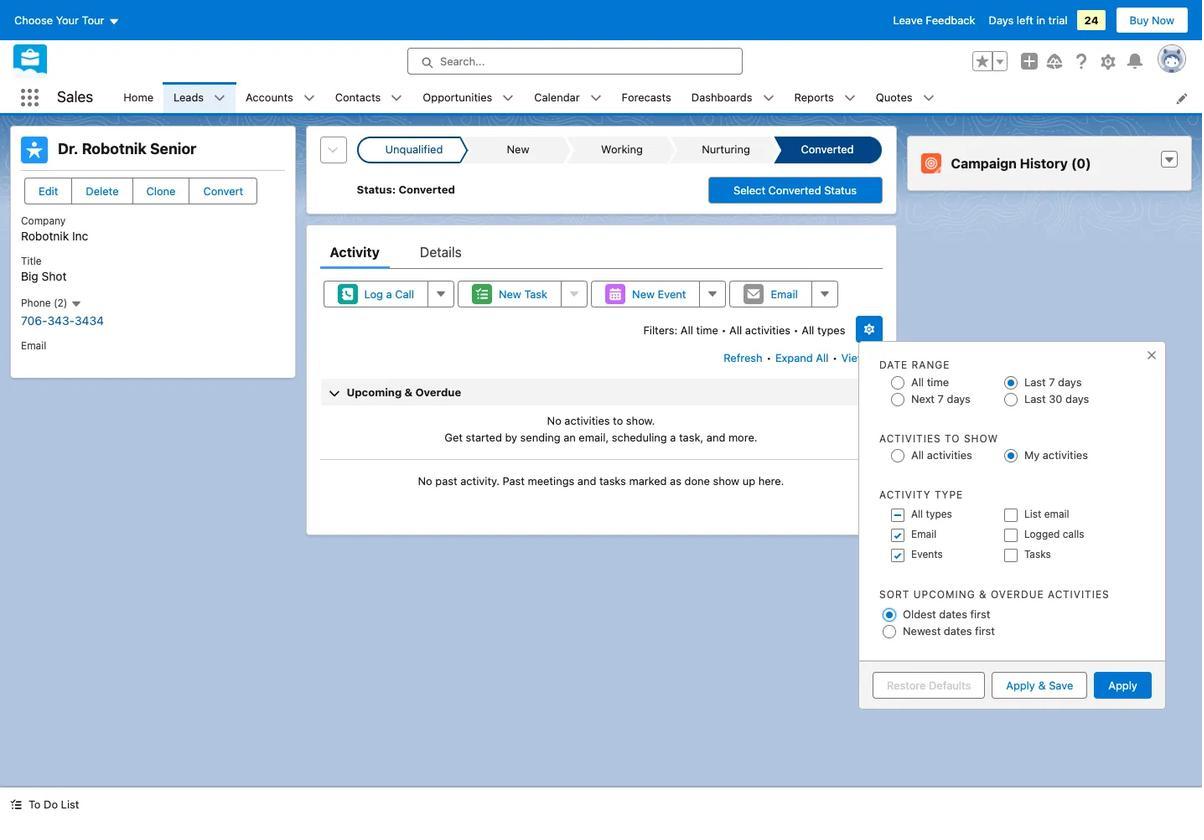 Task type: locate. For each thing, give the bounding box(es) containing it.
1 vertical spatial no
[[418, 475, 433, 488]]

0 horizontal spatial a
[[386, 288, 392, 301]]

and left tasks
[[578, 475, 597, 488]]

choose
[[14, 13, 53, 27]]

leave feedback link
[[894, 13, 976, 27]]

apply & save button
[[992, 672, 1088, 699]]

events
[[912, 549, 943, 561]]

& inside apply & save 'button'
[[1039, 679, 1046, 693]]

to left show.
[[613, 414, 623, 428]]

opportunities list item
[[413, 82, 524, 113]]

0 vertical spatial 7
[[1049, 376, 1056, 389]]

edit
[[39, 185, 58, 198]]

by
[[505, 431, 518, 444]]

7 right the next
[[938, 393, 944, 406]]

tab list
[[320, 236, 883, 269]]

last up last 30 days
[[1025, 376, 1046, 389]]

leads list item
[[164, 82, 236, 113]]

1 vertical spatial first
[[976, 625, 996, 638]]

view all link
[[841, 345, 883, 372]]

no past activity. past meetings and tasks marked as done show up here.
[[418, 475, 785, 488]]

accounts list item
[[236, 82, 325, 113]]

activities down activities to show in the right bottom of the page
[[927, 449, 973, 463]]

activity for activity
[[330, 245, 380, 260]]

text default image for opportunities
[[503, 93, 514, 104]]

new link
[[471, 137, 563, 164]]

1 vertical spatial &
[[980, 589, 988, 601]]

0 horizontal spatial types
[[818, 324, 846, 337]]

1 horizontal spatial apply
[[1109, 679, 1138, 693]]

1 vertical spatial dates
[[944, 625, 973, 638]]

0 horizontal spatial apply
[[1007, 679, 1036, 693]]

all right expand
[[816, 351, 829, 365]]

1 horizontal spatial types
[[926, 508, 953, 521]]

no left past
[[418, 475, 433, 488]]

no inside no activities to show. get started by sending an email, scheduling a task, and more.
[[547, 414, 562, 428]]

accounts link
[[236, 82, 303, 113]]

dates
[[940, 608, 968, 621], [944, 625, 973, 638]]

2 apply from the left
[[1109, 679, 1138, 693]]

(2)
[[54, 297, 67, 310]]

0 vertical spatial &
[[405, 386, 413, 399]]

• left expand
[[767, 351, 772, 365]]

robotnik up delete button on the left top of the page
[[82, 140, 147, 158]]

calendar list item
[[524, 82, 612, 113]]

& inside upcoming & overdue dropdown button
[[405, 386, 413, 399]]

7 up "30"
[[1049, 376, 1056, 389]]

text default image inside quotes list item
[[923, 93, 935, 104]]

1 vertical spatial and
[[578, 475, 597, 488]]

text default image inside the reports list item
[[844, 93, 856, 104]]

type
[[935, 489, 964, 502]]

activity up all types
[[880, 489, 931, 502]]

new left task
[[499, 288, 522, 301]]

convert button
[[189, 178, 258, 205]]

all up refresh button
[[730, 324, 743, 337]]

next 7 days
[[912, 393, 971, 406]]

0 horizontal spatial activity
[[330, 245, 380, 260]]

no for past
[[418, 475, 433, 488]]

apply left save
[[1007, 679, 1036, 693]]

activity inside tab list
[[330, 245, 380, 260]]

new task button
[[458, 281, 562, 308]]

1 vertical spatial time
[[927, 376, 950, 389]]

dates down oldest dates first
[[944, 625, 973, 638]]

0 vertical spatial first
[[971, 608, 991, 621]]

show.
[[626, 414, 655, 428]]

text default image for dashboards
[[763, 93, 775, 104]]

clone
[[146, 185, 176, 198]]

list inside button
[[61, 798, 79, 812]]

0 vertical spatial last
[[1025, 376, 1046, 389]]

1 vertical spatial email
[[21, 339, 46, 352]]

7 for last
[[1049, 376, 1056, 389]]

contacts link
[[325, 82, 391, 113]]

robotnik
[[82, 140, 147, 158], [21, 229, 69, 243]]

unqualified link
[[367, 138, 460, 162]]

list
[[113, 82, 1203, 113]]

30
[[1049, 393, 1063, 406]]

days up last 30 days
[[1059, 376, 1082, 389]]

•
[[722, 324, 727, 337], [794, 324, 799, 337], [767, 351, 772, 365], [833, 351, 838, 365]]

email down the 706-
[[21, 339, 46, 352]]

activities for my activities
[[1043, 449, 1089, 463]]

0 horizontal spatial list
[[61, 798, 79, 812]]

list right do
[[61, 798, 79, 812]]

expand all button
[[775, 345, 830, 372]]

text default image right leads
[[214, 93, 226, 104]]

list email
[[1025, 508, 1070, 521]]

text default image left "to"
[[10, 800, 22, 811]]

last for last 7 days
[[1025, 376, 1046, 389]]

0 horizontal spatial 7
[[938, 393, 944, 406]]

new inside path options list box
[[507, 143, 530, 156]]

706-343-3434 link
[[21, 313, 104, 328]]

days right "30"
[[1066, 393, 1090, 406]]

campaign
[[952, 156, 1017, 171]]

tab list containing activity
[[320, 236, 883, 269]]

0 vertical spatial time
[[697, 324, 719, 337]]

company robotnik inc
[[21, 215, 88, 243]]

to up all activities
[[945, 433, 961, 445]]

last for last 30 days
[[1025, 393, 1046, 406]]

no up sending
[[547, 414, 562, 428]]

new task
[[499, 288, 548, 301]]

forecasts link
[[612, 82, 682, 113]]

last left "30"
[[1025, 393, 1046, 406]]

1 horizontal spatial activity
[[880, 489, 931, 502]]

inc
[[72, 229, 88, 243]]

1 horizontal spatial email
[[771, 288, 798, 301]]

0 horizontal spatial &
[[405, 386, 413, 399]]

text default image for calendar
[[590, 93, 602, 104]]

activities inside no activities to show. get started by sending an email, scheduling a task, and more.
[[565, 414, 610, 428]]

text default image inside contacts list item
[[391, 93, 403, 104]]

contacts
[[335, 90, 381, 104]]

0 vertical spatial to
[[613, 414, 623, 428]]

text default image for contacts
[[391, 93, 403, 104]]

email up the filters: all time • all activities • all types
[[771, 288, 798, 301]]

1 last from the top
[[1025, 376, 1046, 389]]

done
[[685, 475, 710, 488]]

1 vertical spatial activity
[[880, 489, 931, 502]]

last
[[1025, 376, 1046, 389], [1025, 393, 1046, 406]]

1 apply from the left
[[1007, 679, 1036, 693]]

activity type
[[880, 489, 964, 502]]

opportunities
[[423, 90, 493, 104]]

new left event
[[632, 288, 655, 301]]

activity up log
[[330, 245, 380, 260]]

& for upcoming
[[405, 386, 413, 399]]

activity
[[330, 245, 380, 260], [880, 489, 931, 502]]

2 horizontal spatial &
[[1039, 679, 1046, 693]]

all down date range
[[912, 376, 924, 389]]

1 horizontal spatial no
[[547, 414, 562, 428]]

text default image right (2)
[[70, 299, 82, 310]]

days for last 7 days
[[1059, 376, 1082, 389]]

0 horizontal spatial robotnik
[[21, 229, 69, 243]]

email
[[771, 288, 798, 301], [21, 339, 46, 352], [912, 528, 937, 541]]

save
[[1049, 679, 1074, 693]]

calendar
[[535, 90, 580, 104]]

contacts list item
[[325, 82, 413, 113]]

now
[[1152, 13, 1175, 27]]

leave feedback
[[894, 13, 976, 27]]

0 vertical spatial and
[[707, 431, 726, 444]]

text default image
[[303, 93, 315, 104], [391, 93, 403, 104], [503, 93, 514, 104], [844, 93, 856, 104], [1164, 154, 1176, 166]]

apply inside apply & save 'button'
[[1007, 679, 1036, 693]]

0 vertical spatial email
[[771, 288, 798, 301]]

0 vertical spatial no
[[547, 414, 562, 428]]

logged
[[1025, 528, 1061, 541]]

activities
[[1048, 589, 1110, 601]]

next
[[912, 393, 935, 406]]

activities
[[746, 324, 791, 337], [565, 414, 610, 428], [927, 449, 973, 463], [1043, 449, 1089, 463]]

activities right my
[[1043, 449, 1089, 463]]

text default image
[[214, 93, 226, 104], [590, 93, 602, 104], [763, 93, 775, 104], [923, 93, 935, 104], [70, 299, 82, 310], [10, 800, 22, 811]]

details
[[420, 245, 462, 260]]

2 horizontal spatial email
[[912, 528, 937, 541]]

activities
[[880, 433, 942, 445]]

1 horizontal spatial a
[[670, 431, 676, 444]]

1 vertical spatial 7
[[938, 393, 944, 406]]

first for oldest dates first
[[971, 608, 991, 621]]

• up refresh
[[722, 324, 727, 337]]

activities up email,
[[565, 414, 610, 428]]

trial
[[1049, 13, 1068, 27]]

types down type
[[926, 508, 953, 521]]

0 horizontal spatial to
[[613, 414, 623, 428]]

0 horizontal spatial status
[[357, 183, 392, 196]]

0 vertical spatial dates
[[940, 608, 968, 621]]

newest dates first
[[903, 625, 996, 638]]

a inside no activities to show. get started by sending an email, scheduling a task, and more.
[[670, 431, 676, 444]]

dates for oldest
[[940, 608, 968, 621]]

0 vertical spatial activity
[[330, 245, 380, 260]]

new down calendar link
[[507, 143, 530, 156]]

all time
[[912, 376, 950, 389]]

days down all time
[[947, 393, 971, 406]]

text default image inside opportunities "list item"
[[503, 93, 514, 104]]

:
[[392, 183, 396, 196]]

status down converted link
[[825, 184, 857, 197]]

apply inside apply button
[[1109, 679, 1138, 693]]

apply
[[1007, 679, 1036, 693], [1109, 679, 1138, 693]]

filters:
[[644, 324, 678, 337]]

0 horizontal spatial no
[[418, 475, 433, 488]]

converted down the reports list item
[[802, 143, 854, 156]]

1 vertical spatial list
[[61, 798, 79, 812]]

time up next 7 days
[[927, 376, 950, 389]]

overdue
[[991, 589, 1045, 601]]

text default image inside dashboards list item
[[763, 93, 775, 104]]

my activities
[[1025, 449, 1089, 463]]

a left task,
[[670, 431, 676, 444]]

refresh button
[[723, 345, 764, 372]]

a inside button
[[386, 288, 392, 301]]

1 horizontal spatial to
[[945, 433, 961, 445]]

1 vertical spatial robotnik
[[21, 229, 69, 243]]

scheduling
[[612, 431, 667, 444]]

0 vertical spatial a
[[386, 288, 392, 301]]

leave
[[894, 13, 923, 27]]

task,
[[679, 431, 704, 444]]

days for next 7 days
[[947, 393, 971, 406]]

a right log
[[386, 288, 392, 301]]

robotnik for dr.
[[82, 140, 147, 158]]

0 vertical spatial list
[[1025, 508, 1042, 521]]

1 vertical spatial types
[[926, 508, 953, 521]]

quotes
[[876, 90, 913, 104]]

2 vertical spatial &
[[1039, 679, 1046, 693]]

home link
[[113, 82, 164, 113]]

activities for no activities to show. get started by sending an email, scheduling a task, and more.
[[565, 414, 610, 428]]

0 vertical spatial robotnik
[[82, 140, 147, 158]]

time right filters: at the right
[[697, 324, 719, 337]]

dates up newest dates first
[[940, 608, 968, 621]]

706-343-3434
[[21, 313, 104, 328]]

1 horizontal spatial and
[[707, 431, 726, 444]]

and inside no activities to show. get started by sending an email, scheduling a task, and more.
[[707, 431, 726, 444]]

robotnik down company
[[21, 229, 69, 243]]

sort upcoming & overdue activities
[[880, 589, 1110, 601]]

last 7 days
[[1025, 376, 1082, 389]]

0 vertical spatial types
[[818, 324, 846, 337]]

feedback
[[926, 13, 976, 27]]

upcoming & overdue button
[[321, 379, 882, 406]]

text default image right the quotes on the right top of the page
[[923, 93, 935, 104]]

quotes list item
[[866, 82, 945, 113]]

activities down email button
[[746, 324, 791, 337]]

1 vertical spatial a
[[670, 431, 676, 444]]

status down unqualified link
[[357, 183, 392, 196]]

1 vertical spatial last
[[1025, 393, 1046, 406]]

email up events
[[912, 528, 937, 541]]

list up logged
[[1025, 508, 1042, 521]]

2 vertical spatial email
[[912, 528, 937, 541]]

1 horizontal spatial 7
[[1049, 376, 1056, 389]]

text default image inside leads list item
[[214, 93, 226, 104]]

types up view
[[818, 324, 846, 337]]

text default image inside accounts list item
[[303, 93, 315, 104]]

text default image left reports link
[[763, 93, 775, 104]]

new
[[507, 143, 530, 156], [499, 288, 522, 301], [632, 288, 655, 301]]

lead image
[[21, 137, 48, 164]]

types
[[818, 324, 846, 337], [926, 508, 953, 521]]

started
[[466, 431, 502, 444]]

text default image inside calendar list item
[[590, 93, 602, 104]]

1 horizontal spatial status
[[825, 184, 857, 197]]

1 horizontal spatial robotnik
[[82, 140, 147, 158]]

converted right select
[[769, 184, 822, 197]]

sales
[[57, 88, 93, 106]]

no for activities
[[547, 414, 562, 428]]

and right task,
[[707, 431, 726, 444]]

text default image right calendar
[[590, 93, 602, 104]]

apply right save
[[1109, 679, 1138, 693]]

group
[[973, 51, 1008, 71]]

select converted status button
[[708, 177, 883, 204]]

robotnik inside company robotnik inc
[[21, 229, 69, 243]]

1 vertical spatial to
[[945, 433, 961, 445]]

log
[[364, 288, 383, 301]]

show
[[713, 475, 740, 488]]

2 last from the top
[[1025, 393, 1046, 406]]



Task type: vqa. For each thing, say whether or not it's contained in the screenshot.
Save
yes



Task type: describe. For each thing, give the bounding box(es) containing it.
to
[[29, 798, 41, 812]]

reports list item
[[785, 82, 866, 113]]

phone (2)
[[21, 297, 70, 310]]

buy now
[[1130, 13, 1175, 27]]

details link
[[420, 236, 462, 269]]

select
[[734, 184, 766, 197]]

calls
[[1063, 528, 1085, 541]]

email inside button
[[771, 288, 798, 301]]

upcoming & overdue
[[347, 386, 461, 399]]

activity link
[[330, 236, 380, 269]]

first for newest dates first
[[976, 625, 996, 638]]

meetings
[[528, 475, 575, 488]]

your
[[56, 13, 79, 27]]

an
[[564, 431, 576, 444]]

1 horizontal spatial time
[[927, 376, 950, 389]]

all right view
[[869, 351, 882, 365]]

opportunities link
[[413, 82, 503, 113]]

new for new
[[507, 143, 530, 156]]

converted right :
[[399, 183, 455, 196]]

call
[[395, 288, 414, 301]]

working link
[[574, 137, 667, 164]]

• up expand
[[794, 324, 799, 337]]

text default image for accounts
[[303, 93, 315, 104]]

buy now button
[[1116, 7, 1189, 34]]

delete button
[[72, 178, 133, 205]]

0 horizontal spatial email
[[21, 339, 46, 352]]

• left view
[[833, 351, 838, 365]]

as
[[670, 475, 682, 488]]

email,
[[579, 431, 609, 444]]

show
[[965, 433, 999, 445]]

robotnik for company
[[21, 229, 69, 243]]

task
[[525, 288, 548, 301]]

apply button
[[1095, 672, 1152, 699]]

choose your tour button
[[13, 7, 120, 34]]

0 horizontal spatial time
[[697, 324, 719, 337]]

7 for next
[[938, 393, 944, 406]]

text default image inside phone (2) popup button
[[70, 299, 82, 310]]

to inside no activities to show. get started by sending an email, scheduling a task, and more.
[[613, 414, 623, 428]]

all up "refresh • expand all • view all"
[[802, 324, 815, 337]]

all down activity type
[[912, 508, 924, 521]]

campaign history (0)
[[952, 156, 1092, 171]]

get
[[445, 431, 463, 444]]

dashboards link
[[682, 82, 763, 113]]

leads
[[174, 90, 204, 104]]

restore defaults button
[[873, 672, 986, 699]]

text default image for leads
[[214, 93, 226, 104]]

defaults
[[929, 679, 971, 693]]

& for apply
[[1039, 679, 1046, 693]]

new event
[[632, 288, 687, 301]]

here.
[[759, 475, 785, 488]]

dr. robotnik senior
[[58, 140, 197, 158]]

past
[[436, 475, 458, 488]]

forecasts
[[622, 90, 672, 104]]

text default image for reports
[[844, 93, 856, 104]]

all down activities
[[912, 449, 924, 463]]

days
[[989, 13, 1014, 27]]

home
[[124, 90, 154, 104]]

date range
[[880, 359, 951, 372]]

edit button
[[24, 178, 72, 205]]

0 horizontal spatial and
[[578, 475, 597, 488]]

days for last 30 days
[[1066, 393, 1090, 406]]

apply for apply & save
[[1007, 679, 1036, 693]]

oldest dates first
[[903, 608, 991, 621]]

activities for all activities
[[927, 449, 973, 463]]

status inside button
[[825, 184, 857, 197]]

big
[[21, 269, 38, 284]]

sending
[[521, 431, 561, 444]]

restore
[[887, 679, 926, 693]]

dashboards list item
[[682, 82, 785, 113]]

past
[[503, 475, 525, 488]]

text default image inside to do list button
[[10, 800, 22, 811]]

activity.
[[461, 475, 500, 488]]

select converted status
[[734, 184, 857, 197]]

activities to show
[[880, 433, 999, 445]]

path options list box
[[357, 137, 883, 164]]

nurturing link
[[678, 137, 771, 164]]

dates for newest
[[944, 625, 973, 638]]

email button
[[730, 281, 813, 308]]

1 horizontal spatial list
[[1025, 508, 1042, 521]]

newest
[[903, 625, 941, 638]]

up
[[743, 475, 756, 488]]

history
[[1021, 156, 1068, 171]]

1 horizontal spatial &
[[980, 589, 988, 601]]

apply for apply
[[1109, 679, 1138, 693]]

tasks
[[1025, 549, 1052, 561]]

activity for activity type
[[880, 489, 931, 502]]

text default image for quotes
[[923, 93, 935, 104]]

24
[[1085, 13, 1099, 27]]

converted link
[[782, 137, 874, 164]]

to do list
[[29, 798, 79, 812]]

new for new event
[[632, 288, 655, 301]]

tour
[[82, 13, 104, 27]]

in
[[1037, 13, 1046, 27]]

sort
[[880, 589, 910, 601]]

converted inside path options list box
[[802, 143, 854, 156]]

upcoming
[[347, 386, 402, 399]]

accounts
[[246, 90, 293, 104]]

do
[[44, 798, 58, 812]]

calendar link
[[524, 82, 590, 113]]

new for new task
[[499, 288, 522, 301]]

converted inside button
[[769, 184, 822, 197]]

more.
[[729, 431, 758, 444]]

all right filters: at the right
[[681, 324, 694, 337]]

refresh • expand all • view all
[[724, 351, 882, 365]]

log a call button
[[323, 281, 429, 308]]

title big shot
[[21, 255, 67, 284]]

left
[[1017, 13, 1034, 27]]

343-
[[47, 313, 75, 328]]

upcoming
[[914, 589, 976, 601]]

logged calls
[[1025, 528, 1085, 541]]

list containing home
[[113, 82, 1203, 113]]

last 30 days
[[1025, 393, 1090, 406]]

title
[[21, 255, 42, 268]]

search... button
[[408, 48, 743, 75]]

dashboards
[[692, 90, 753, 104]]



